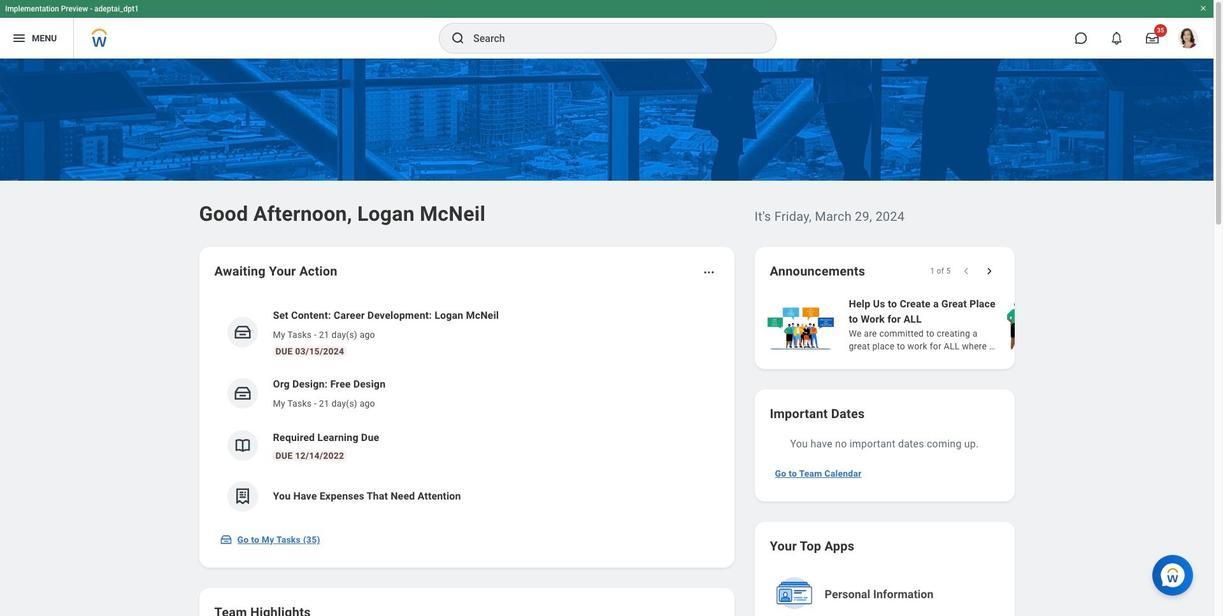 Task type: locate. For each thing, give the bounding box(es) containing it.
banner
[[0, 0, 1214, 59]]

chevron right small image
[[983, 265, 996, 278]]

1 horizontal spatial inbox image
[[233, 384, 252, 403]]

list
[[765, 296, 1224, 354], [214, 298, 719, 523]]

1 vertical spatial inbox image
[[220, 534, 232, 547]]

inbox large image
[[1146, 32, 1159, 45]]

close environment banner image
[[1200, 4, 1208, 12]]

related actions image
[[703, 266, 715, 279]]

main content
[[0, 59, 1224, 617]]

0 vertical spatial inbox image
[[233, 384, 252, 403]]

status
[[930, 266, 951, 277]]

inbox image
[[233, 384, 252, 403], [220, 534, 232, 547]]

1 horizontal spatial list
[[765, 296, 1224, 354]]

dashboard expenses image
[[233, 488, 252, 507]]

chevron left small image
[[960, 265, 973, 278]]

notifications large image
[[1111, 32, 1123, 45]]

search image
[[451, 31, 466, 46]]



Task type: describe. For each thing, give the bounding box(es) containing it.
inbox image
[[233, 323, 252, 342]]

book open image
[[233, 437, 252, 456]]

Search Workday  search field
[[473, 24, 750, 52]]

0 horizontal spatial inbox image
[[220, 534, 232, 547]]

inbox image inside list
[[233, 384, 252, 403]]

profile logan mcneil image
[[1178, 28, 1199, 51]]

justify image
[[11, 31, 27, 46]]

0 horizontal spatial list
[[214, 298, 719, 523]]



Task type: vqa. For each thing, say whether or not it's contained in the screenshot.
book open icon
yes



